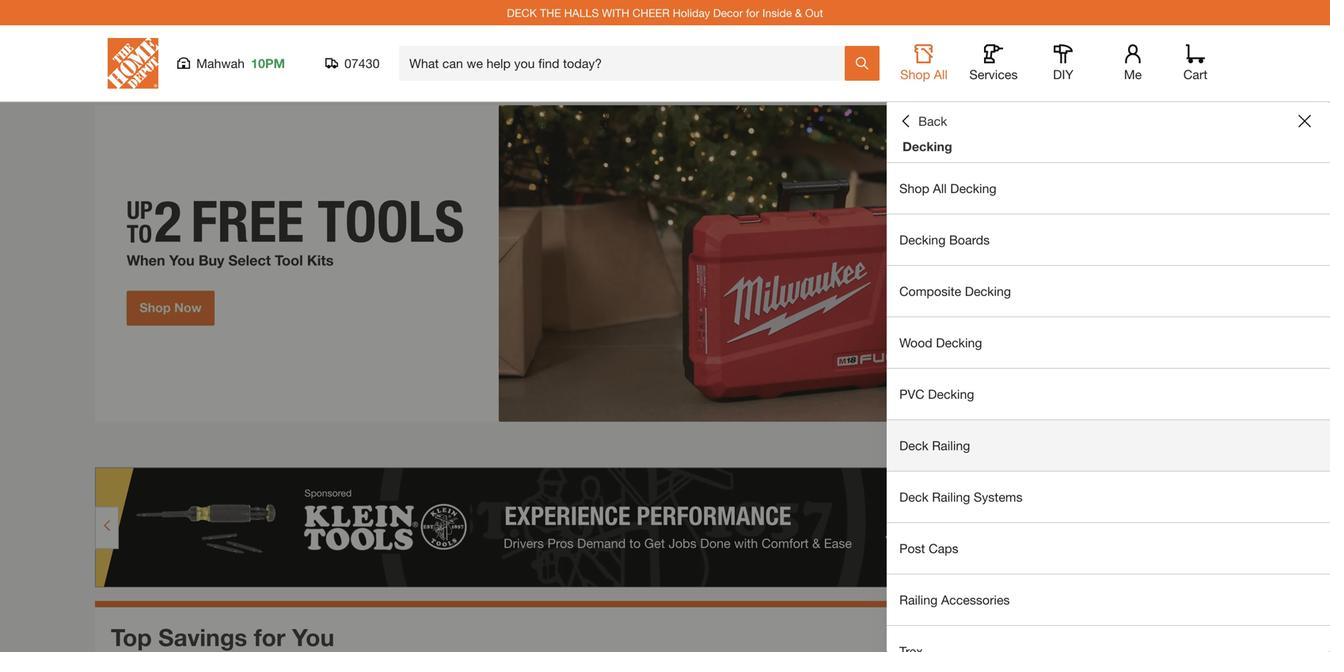 Task type: describe. For each thing, give the bounding box(es) containing it.
services button
[[969, 44, 1019, 82]]

decking up boards
[[951, 181, 997, 196]]

systems
[[974, 490, 1023, 505]]

halls
[[564, 6, 599, 19]]

What can we help you find today? search field
[[409, 47, 844, 80]]

post caps
[[900, 541, 959, 556]]

caps
[[929, 541, 959, 556]]

pvc decking
[[900, 387, 975, 402]]

composite decking link
[[887, 266, 1331, 317]]

0 vertical spatial for
[[746, 6, 760, 19]]

out
[[805, 6, 824, 19]]

railing for deck railing systems
[[932, 490, 971, 505]]

deck railing link
[[887, 421, 1331, 471]]

decking right wood
[[936, 335, 983, 350]]

back button
[[900, 113, 948, 129]]

mahwah
[[196, 56, 245, 71]]

railing for deck railing
[[932, 438, 971, 453]]

decking left boards
[[900, 232, 946, 248]]

the
[[540, 6, 561, 19]]

wood decking link
[[887, 318, 1331, 368]]

accessories
[[941, 593, 1010, 608]]

holiday
[[673, 6, 710, 19]]

10pm
[[251, 56, 285, 71]]

decking down back button on the right
[[903, 139, 953, 154]]

composite decking
[[900, 284, 1011, 299]]

shop all decking link
[[887, 163, 1331, 214]]

decking boards
[[900, 232, 990, 248]]

top
[[111, 624, 152, 652]]

cart link
[[1179, 44, 1213, 82]]

savings
[[158, 624, 247, 652]]

pvc
[[900, 387, 925, 402]]

feedback link image
[[1309, 268, 1331, 353]]

top savings for you
[[111, 624, 334, 652]]

1 vertical spatial for
[[254, 624, 286, 652]]

post
[[900, 541, 926, 556]]

deck railing systems
[[900, 490, 1023, 505]]

diy
[[1053, 67, 1074, 82]]

07430
[[345, 56, 380, 71]]

shop all decking
[[900, 181, 997, 196]]

decor
[[713, 6, 743, 19]]

decking right pvc
[[928, 387, 975, 402]]

railing accessories link
[[887, 575, 1331, 626]]



Task type: vqa. For each thing, say whether or not it's contained in the screenshot.
password field
no



Task type: locate. For each thing, give the bounding box(es) containing it.
image for 30nov2023-hp-bau-mw44-45 image
[[95, 105, 1236, 422]]

railing up deck railing systems
[[932, 438, 971, 453]]

diy button
[[1038, 44, 1089, 82]]

post caps link
[[887, 524, 1331, 574]]

shop for shop all decking
[[900, 181, 930, 196]]

menu
[[887, 163, 1331, 653]]

you
[[292, 624, 334, 652]]

deck
[[507, 6, 537, 19]]

all
[[934, 67, 948, 82], [933, 181, 947, 196]]

shop all
[[901, 67, 948, 82]]

railing down post
[[900, 593, 938, 608]]

all inside button
[[934, 67, 948, 82]]

me
[[1124, 67, 1142, 82]]

shop inside menu
[[900, 181, 930, 196]]

pvc decking link
[[887, 369, 1331, 420]]

0 vertical spatial shop
[[901, 67, 931, 82]]

deck for deck railing systems
[[900, 490, 929, 505]]

1 vertical spatial railing
[[932, 490, 971, 505]]

all up decking boards
[[933, 181, 947, 196]]

deck
[[900, 438, 929, 453], [900, 490, 929, 505]]

0 vertical spatial railing
[[932, 438, 971, 453]]

deck railing systems link
[[887, 472, 1331, 523]]

2 deck from the top
[[900, 490, 929, 505]]

services
[[970, 67, 1018, 82]]

composite
[[900, 284, 962, 299]]

1 vertical spatial all
[[933, 181, 947, 196]]

drawer close image
[[1299, 115, 1312, 128]]

wood decking
[[900, 335, 983, 350]]

2 vertical spatial railing
[[900, 593, 938, 608]]

deck the halls with cheer holiday decor for inside & out link
[[507, 6, 824, 19]]

me button
[[1108, 44, 1159, 82]]

1 horizontal spatial for
[[746, 6, 760, 19]]

railing
[[932, 438, 971, 453], [932, 490, 971, 505], [900, 593, 938, 608]]

deck inside "link"
[[900, 438, 929, 453]]

decking
[[903, 139, 953, 154], [951, 181, 997, 196], [900, 232, 946, 248], [965, 284, 1011, 299], [936, 335, 983, 350], [928, 387, 975, 402]]

shop
[[901, 67, 931, 82], [900, 181, 930, 196]]

for left you
[[254, 624, 286, 652]]

railing inside "link"
[[932, 438, 971, 453]]

mahwah 10pm
[[196, 56, 285, 71]]

railing left the systems
[[932, 490, 971, 505]]

deck down pvc
[[900, 438, 929, 453]]

boards
[[949, 232, 990, 248]]

shop inside button
[[901, 67, 931, 82]]

for
[[746, 6, 760, 19], [254, 624, 286, 652]]

decking down boards
[[965, 284, 1011, 299]]

1 deck from the top
[[900, 438, 929, 453]]

1 vertical spatial shop
[[900, 181, 930, 196]]

the home depot logo image
[[108, 38, 158, 89]]

shop all button
[[899, 44, 950, 82]]

1 vertical spatial deck
[[900, 490, 929, 505]]

back
[[919, 114, 948, 129]]

shop up back button on the right
[[901, 67, 931, 82]]

deck the halls with cheer holiday decor for inside & out
[[507, 6, 824, 19]]

railing accessories
[[900, 593, 1010, 608]]

for left inside
[[746, 6, 760, 19]]

all inside menu
[[933, 181, 947, 196]]

deck up post
[[900, 490, 929, 505]]

menu containing shop all decking
[[887, 163, 1331, 653]]

cart
[[1184, 67, 1208, 82]]

0 vertical spatial deck
[[900, 438, 929, 453]]

&
[[795, 6, 802, 19]]

shop up decking boards
[[900, 181, 930, 196]]

deck for deck railing
[[900, 438, 929, 453]]

all up "back"
[[934, 67, 948, 82]]

decking boards link
[[887, 215, 1331, 265]]

0 vertical spatial all
[[934, 67, 948, 82]]

07430 button
[[326, 55, 380, 71]]

all for shop all decking
[[933, 181, 947, 196]]

cheer
[[633, 6, 670, 19]]

all for shop all
[[934, 67, 948, 82]]

shop for shop all
[[901, 67, 931, 82]]

with
[[602, 6, 630, 19]]

wood
[[900, 335, 933, 350]]

0 horizontal spatial for
[[254, 624, 286, 652]]

inside
[[763, 6, 792, 19]]

deck railing
[[900, 438, 971, 453]]



